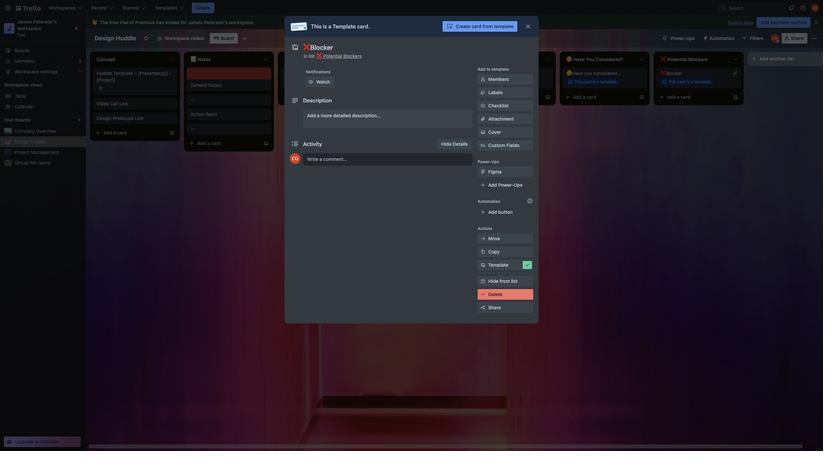 Task type: describe. For each thing, give the bounding box(es) containing it.
👍positive [i really liked...]
[[285, 70, 341, 76]]

add a more detailed description… link
[[303, 110, 472, 128]]

liked...]
[[325, 70, 341, 76]]

🙋question [what about...?] link
[[472, 70, 549, 77]]

in
[[304, 53, 307, 59]]

is for 🙋question
[[499, 79, 502, 84]]

this for 👍positive
[[292, 79, 300, 84]]

add left another
[[760, 56, 768, 62]]

Board name text field
[[91, 33, 140, 44]]

cover link
[[478, 127, 533, 138]]

labels
[[488, 90, 503, 95]]

free
[[17, 32, 25, 37]]

2 -- from the top
[[191, 126, 195, 132]]

🙋question
[[472, 70, 498, 76]]

peterson's inside 'banner'
[[204, 20, 228, 25]]

action items
[[191, 111, 217, 117]]

add button
[[488, 209, 513, 215]]

workspace inside james peterson's workspace free
[[17, 25, 41, 31]]

hide for hide from list
[[488, 279, 498, 284]]

power-ups inside button
[[671, 35, 695, 41]]

copy
[[488, 249, 500, 255]]

add a card down you
[[573, 94, 597, 100]]

video call link link
[[97, 101, 173, 107]]

boards
[[15, 48, 30, 53]]

virtual
[[15, 160, 28, 166]]

more
[[321, 113, 332, 118]]

move
[[488, 236, 500, 242]]

a down 🙋question [what about...?]
[[503, 79, 505, 84]]

0 horizontal spatial share
[[488, 305, 501, 311]]

0 vertical spatial share button
[[782, 33, 808, 44]]

cover
[[488, 129, 501, 135]]

delete link
[[478, 289, 533, 300]]

explore plans button
[[728, 19, 754, 27]]

[presenter(s)]
[[138, 70, 168, 76]]

search image
[[721, 5, 727, 11]]

a down 🤔have you considered...
[[597, 79, 599, 84]]

this down ❌blocker
[[668, 79, 676, 84]]

a down items
[[207, 141, 210, 146]]

add payment method
[[761, 20, 807, 25]]

peterson's inside james peterson's workspace free
[[33, 19, 57, 24]]

workspace inside 'banner'
[[229, 20, 253, 25]]

virtual pet game
[[15, 160, 50, 166]]

a up checklist on the top right
[[489, 94, 492, 100]]

items
[[205, 111, 217, 117]]

is down ❌blocker link at the top
[[687, 79, 690, 84]]

add a card down items
[[197, 141, 221, 146]]

star or unstar board image
[[144, 36, 149, 41]]

to for template
[[487, 67, 491, 72]]

general notes: link
[[191, 82, 267, 89]]

add inside 'banner'
[[761, 20, 769, 25]]

sm image for copy
[[480, 249, 486, 255]]

j
[[7, 24, 11, 32]]

your boards with 4 items element
[[4, 116, 67, 124]]

template inside button
[[494, 23, 513, 29]]

you
[[584, 70, 592, 76]]

considered...
[[593, 70, 621, 76]]

template. for considered...
[[600, 79, 618, 84]]

4 template. from the left
[[694, 79, 712, 84]]

workspace visible
[[165, 35, 204, 41]]

add down 🤔have
[[573, 94, 582, 100]]

2 -- link from the top
[[191, 126, 267, 132]]

.
[[253, 20, 255, 25]]

🙋question [what about...?]
[[472, 70, 533, 76]]

trial
[[120, 20, 128, 25]]

workspace visible button
[[153, 33, 208, 44]]

from inside create card from template button
[[483, 23, 493, 29]]

list for hide from list
[[511, 279, 518, 284]]

sm image for cover
[[480, 129, 486, 136]]

call
[[110, 101, 118, 107]]

a down design prototype link
[[113, 130, 116, 136]]

banner containing 👋
[[86, 16, 823, 29]]

a up in list ❌ potential blockers
[[328, 23, 331, 29]]

Write a comment text field
[[303, 154, 472, 165]]

huddle template :: [presenter(s)] - [project] link
[[97, 70, 173, 83]]

add a card down watch button at the left top of the page
[[291, 94, 315, 100]]

button
[[498, 209, 513, 215]]

checklist link
[[478, 101, 533, 111]]

fields
[[506, 143, 519, 148]]

really
[[313, 70, 324, 76]]

boards link
[[0, 45, 86, 56]]

add left button
[[488, 209, 497, 215]]

add a card up checklist on the top right
[[479, 94, 503, 100]]

0 vertical spatial premium
[[135, 20, 155, 25]]

2 vertical spatial huddle
[[31, 139, 46, 145]]

attachment
[[488, 116, 514, 122]]

sm image for move
[[480, 236, 486, 242]]

0 horizontal spatial list
[[309, 53, 315, 59]]

1 horizontal spatial share
[[791, 35, 804, 41]]

delete
[[488, 292, 502, 297]]

design inside board name text box
[[95, 35, 114, 42]]

move link
[[478, 234, 533, 244]]

this up ❌
[[311, 23, 322, 29]]

show menu image
[[811, 35, 817, 42]]

link for design prototype link
[[135, 115, 144, 121]]

2 horizontal spatial create from template… image
[[733, 95, 738, 100]]

details
[[453, 141, 468, 147]]

workspace for workspace views
[[4, 82, 29, 88]]

❌ potential blockers link
[[316, 53, 362, 59]]

calendar link
[[15, 104, 82, 110]]

description
[[303, 98, 332, 104]]

1 vertical spatial members
[[488, 76, 509, 82]]

virtual pet game link
[[15, 160, 82, 166]]

explore plans
[[728, 20, 754, 25]]

filters button
[[740, 33, 765, 44]]

from inside hide from list link
[[500, 279, 510, 284]]

1 vertical spatial power-ups
[[478, 159, 499, 164]]

0 horizontal spatial power-
[[478, 159, 492, 164]]

copy link
[[478, 247, 533, 257]]

christina overa (christinaovera) image
[[811, 4, 819, 12]]

hide from list link
[[478, 276, 533, 287]]

primary element
[[0, 0, 823, 16]]

2 vertical spatial ups
[[514, 182, 523, 188]]

company overview link
[[15, 128, 82, 135]]

❌blocker
[[660, 70, 682, 76]]

1 vertical spatial ups
[[492, 159, 499, 164]]

0 vertical spatial members
[[15, 58, 35, 64]]

add left more in the top of the page
[[307, 113, 316, 118]]

1 vertical spatial christina overa (christinaovera) image
[[290, 154, 300, 164]]

power- inside button
[[671, 35, 686, 41]]

card inside button
[[472, 23, 481, 29]]

your boards
[[4, 117, 31, 123]]

- inside huddle template :: [presenter(s)] - [project]
[[169, 70, 171, 76]]

this for 🙋question
[[480, 79, 488, 84]]

a down 👍positive
[[301, 94, 304, 100]]

project management link
[[15, 149, 82, 156]]

template. for really
[[318, 79, 336, 84]]

template. for about...?]
[[506, 79, 524, 84]]

about...?]
[[513, 70, 533, 76]]

design for design prototype link link
[[97, 115, 111, 121]]

boards
[[15, 117, 31, 123]]

upgrade
[[15, 439, 34, 445]]

🤔have you considered...
[[566, 70, 621, 76]]

👍positive [i really liked...] link
[[285, 70, 361, 77]]

🤔have you considered... link
[[566, 70, 643, 77]]

this for 🤔have
[[574, 79, 582, 84]]

board
[[221, 35, 234, 41]]

4 this card is a template. from the left
[[668, 79, 712, 84]]

add a card button for the leftmost create from template… icon
[[93, 128, 167, 138]]

is for 🤔have
[[593, 79, 596, 84]]

calendar
[[15, 104, 34, 110]]

1 horizontal spatial christina overa (christinaovera) image
[[770, 34, 780, 43]]

sm image for hide from list
[[480, 278, 486, 285]]

design huddle inside design huddle link
[[15, 139, 46, 145]]

card.
[[357, 23, 370, 29]]

pet
[[30, 160, 37, 166]]

video call link
[[97, 101, 128, 107]]

upgrade to premium
[[15, 439, 59, 445]]

filters
[[750, 35, 763, 41]]

action
[[191, 111, 204, 117]]

customize views image
[[241, 35, 248, 42]]

custom
[[488, 143, 505, 148]]

method
[[790, 20, 807, 25]]

custom fields
[[488, 143, 519, 148]]

🤔have
[[566, 70, 583, 76]]

add to template
[[478, 67, 509, 72]]

j link
[[4, 23, 15, 34]]

hide from list
[[488, 279, 518, 284]]

project management
[[15, 150, 59, 155]]



Task type: locate. For each thing, give the bounding box(es) containing it.
add a card button for topmost create from template… icon
[[468, 92, 543, 103]]

add down ❌blocker
[[667, 94, 676, 100]]

0 vertical spatial template
[[333, 23, 356, 29]]

1 horizontal spatial workspace
[[229, 20, 253, 25]]

1 vertical spatial design
[[97, 115, 111, 121]]

to for premium
[[35, 439, 39, 445]]

add a card down design prototype link
[[103, 130, 127, 136]]

sm image left cover
[[480, 129, 486, 136]]

3 template. from the left
[[600, 79, 618, 84]]

design huddle link
[[15, 139, 82, 145]]

huddle up [project]
[[97, 70, 112, 76]]

list right another
[[788, 56, 794, 62]]

to right upgrade
[[35, 439, 39, 445]]

automation up add button
[[478, 199, 500, 204]]

1 horizontal spatial power-
[[498, 182, 514, 188]]

sm image left figma
[[480, 169, 486, 175]]

template down copy at the bottom of page
[[488, 262, 508, 268]]

1 this card is a template. from the left
[[292, 79, 336, 84]]

peterson's up 'board' link
[[204, 20, 228, 25]]

ended
[[165, 20, 179, 25]]

design prototype link
[[97, 115, 144, 121]]

0 vertical spatial power-
[[671, 35, 686, 41]]

the
[[100, 20, 108, 25]]

create from template… image
[[545, 95, 551, 100], [169, 130, 175, 136]]

sm image right power-ups button
[[700, 33, 709, 42]]

0 horizontal spatial design huddle
[[15, 139, 46, 145]]

hide details
[[441, 141, 468, 147]]

add left description
[[291, 94, 300, 100]]

0 vertical spatial create
[[196, 5, 210, 11]]

0 vertical spatial to
[[487, 67, 491, 72]]

sm image inside checklist link
[[480, 103, 486, 109]]

👍positive
[[285, 70, 307, 76]]

2 horizontal spatial list
[[788, 56, 794, 62]]

this
[[311, 23, 322, 29], [292, 79, 300, 84], [480, 79, 488, 84], [574, 79, 582, 84], [668, 79, 676, 84]]

your
[[4, 117, 14, 123]]

1 vertical spatial --
[[191, 126, 195, 132]]

0 horizontal spatial hide
[[441, 141, 451, 147]]

sm image inside the delete link
[[480, 291, 486, 298]]

sm image left copy at the bottom of page
[[480, 249, 486, 255]]

premium right upgrade
[[41, 439, 59, 445]]

0 horizontal spatial power-ups
[[478, 159, 499, 164]]

1 horizontal spatial create from template… image
[[639, 95, 644, 100]]

0 vertical spatial design huddle
[[95, 35, 136, 42]]

james inside 'banner'
[[188, 20, 203, 25]]

add left payment
[[761, 20, 769, 25]]

[project]
[[97, 77, 115, 83]]

link for video call link
[[119, 101, 128, 107]]

1 vertical spatial template
[[492, 67, 509, 72]]

add board image
[[77, 117, 82, 123]]

members link
[[0, 56, 86, 66], [478, 74, 533, 85]]

automation inside button
[[709, 35, 735, 41]]

link down video call link link
[[135, 115, 144, 121]]

add a card button down design prototype link link
[[93, 128, 167, 138]]

add a card button down watch button at the left top of the page
[[281, 92, 355, 103]]

sm image inside move "link"
[[480, 236, 486, 242]]

sm image for delete
[[480, 291, 486, 298]]

this down 🙋question
[[480, 79, 488, 84]]

0 horizontal spatial ups
[[492, 159, 499, 164]]

add a card button for left create from template… image
[[187, 138, 261, 149]]

add power-ups
[[488, 182, 523, 188]]

1 vertical spatial automation
[[478, 199, 500, 204]]

2 vertical spatial design
[[15, 139, 29, 145]]

power-
[[671, 35, 686, 41], [478, 159, 492, 164], [498, 182, 514, 188]]

checklist
[[488, 103, 509, 109]]

ups up figma
[[492, 159, 499, 164]]

0 vertical spatial link
[[119, 101, 128, 107]]

-- link down action items link
[[191, 126, 267, 132]]

0 vertical spatial share
[[791, 35, 804, 41]]

sm image for automation
[[700, 33, 709, 42]]

video
[[97, 101, 109, 107]]

0 vertical spatial christina overa (christinaovera) image
[[770, 34, 780, 43]]

create card from template
[[456, 23, 513, 29]]

1 horizontal spatial hide
[[488, 279, 498, 284]]

create for create card from template
[[456, 23, 470, 29]]

custom fields button
[[478, 142, 533, 149]]

james right for
[[188, 20, 203, 25]]

blockers
[[343, 53, 362, 59]]

1 -- from the top
[[191, 97, 195, 103]]

0 vertical spatial from
[[483, 23, 493, 29]]

huddle inside board name text box
[[116, 35, 136, 42]]

share button down the delete link
[[478, 303, 533, 313]]

sm image left checklist on the top right
[[480, 103, 486, 109]]

add payment method button
[[757, 17, 811, 28]]

0 horizontal spatial link
[[119, 101, 128, 107]]

0 vertical spatial hide
[[441, 141, 451, 147]]

0 horizontal spatial to
[[35, 439, 39, 445]]

template left card.
[[333, 23, 356, 29]]

0 vertical spatial template
[[494, 23, 513, 29]]

1 vertical spatial share
[[488, 305, 501, 311]]

huddle template :: [presenter(s)] - [project]
[[97, 70, 171, 83]]

management
[[31, 150, 59, 155]]

share button down method
[[782, 33, 808, 44]]

workspace inside button
[[165, 35, 189, 41]]

0 vertical spatial automation
[[709, 35, 735, 41]]

1 horizontal spatial list
[[511, 279, 518, 284]]

design huddle inside board name text box
[[95, 35, 136, 42]]

sm image inside automation button
[[700, 33, 709, 42]]

peterson's
[[33, 19, 57, 24], [204, 20, 228, 25]]

open information menu image
[[800, 5, 807, 11]]

notifications
[[306, 69, 331, 74]]

1 horizontal spatial james
[[188, 20, 203, 25]]

1 vertical spatial design huddle
[[15, 139, 46, 145]]

1 horizontal spatial premium
[[135, 20, 155, 25]]

a down really
[[315, 79, 317, 84]]

is down 🙋question [what about...?]
[[499, 79, 502, 84]]

0 horizontal spatial create from template… image
[[169, 130, 175, 136]]

0 notifications image
[[787, 4, 795, 12]]

1 -- link from the top
[[191, 97, 267, 103]]

0 vertical spatial create from template… image
[[545, 95, 551, 100]]

1 horizontal spatial share button
[[782, 33, 808, 44]]

sm image inside template button
[[524, 262, 531, 269]]

sm image for figma
[[480, 169, 486, 175]]

0 horizontal spatial premium
[[41, 439, 59, 445]]

add another list
[[760, 56, 794, 62]]

👋
[[91, 20, 97, 25]]

is down 👍positive [i really liked...] in the top left of the page
[[311, 79, 314, 84]]

1 horizontal spatial create
[[456, 23, 470, 29]]

1 vertical spatial -- link
[[191, 126, 267, 132]]

workspace for workspace visible
[[165, 35, 189, 41]]

overview
[[36, 128, 56, 134]]

upgrade to premium link
[[4, 437, 81, 448]]

add a card button for the right create from template… image
[[656, 92, 730, 103]]

1 horizontal spatial from
[[500, 279, 510, 284]]

0 horizontal spatial christina overa (christinaovera) image
[[290, 154, 300, 164]]

0 horizontal spatial automation
[[478, 199, 500, 204]]

--
[[191, 97, 195, 103], [191, 126, 195, 132]]

template. down ❌blocker link at the top
[[694, 79, 712, 84]]

0 horizontal spatial members
[[15, 58, 35, 64]]

design
[[95, 35, 114, 42], [97, 115, 111, 121], [15, 139, 29, 145]]

sm image down copy link
[[524, 262, 531, 269]]

of
[[130, 20, 134, 25]]

0 vertical spatial workspace
[[229, 20, 253, 25]]

hide details link
[[437, 139, 472, 150]]

list up the delete link
[[511, 279, 518, 284]]

create from template… image
[[639, 95, 644, 100], [733, 95, 738, 100], [263, 141, 269, 146]]

[what
[[499, 70, 512, 76]]

1 vertical spatial power-
[[478, 159, 492, 164]]

add down action items
[[197, 141, 206, 146]]

add a more detailed description…
[[307, 113, 381, 118]]

share down method
[[791, 35, 804, 41]]

banner
[[86, 16, 823, 29]]

2 horizontal spatial power-
[[671, 35, 686, 41]]

0 horizontal spatial create
[[196, 5, 210, 11]]

1 vertical spatial from
[[500, 279, 510, 284]]

to left [what
[[487, 67, 491, 72]]

0 horizontal spatial huddle
[[31, 139, 46, 145]]

this card is a template. down ❌blocker link at the top
[[668, 79, 712, 84]]

1 horizontal spatial ups
[[514, 182, 523, 188]]

add left [what
[[478, 67, 485, 72]]

template. down the 🙋question [what about...?] link
[[506, 79, 524, 84]]

sm image for watch
[[308, 79, 314, 85]]

sm image for checklist
[[480, 103, 486, 109]]

0 horizontal spatial james
[[17, 19, 32, 24]]

add a card button up checklist on the top right
[[468, 92, 543, 103]]

add a card button down ❌blocker link at the top
[[656, 92, 730, 103]]

a down ❌blocker
[[677, 94, 679, 100]]

in list ❌ potential blockers
[[304, 53, 362, 59]]

edit card image
[[732, 70, 738, 76]]

design huddle down company overview
[[15, 139, 46, 145]]

link right call
[[119, 101, 128, 107]]

template inside huddle template :: [presenter(s)] - [project]
[[113, 70, 133, 76]]

1 horizontal spatial template
[[333, 23, 356, 29]]

2 vertical spatial template
[[488, 262, 508, 268]]

0 vertical spatial --
[[191, 97, 195, 103]]

this card is a template. down 🙋question [what about...?]
[[480, 79, 524, 84]]

actions
[[478, 226, 492, 231]]

add down figma
[[488, 182, 497, 188]]

sm image for labels
[[480, 89, 486, 96]]

0 horizontal spatial share button
[[478, 303, 533, 313]]

create inside primary element
[[196, 5, 210, 11]]

hide
[[441, 141, 451, 147], [488, 279, 498, 284]]

design up project
[[15, 139, 29, 145]]

add
[[761, 20, 769, 25], [760, 56, 768, 62], [478, 67, 485, 72], [291, 94, 300, 100], [479, 94, 488, 100], [573, 94, 582, 100], [667, 94, 676, 100], [307, 113, 316, 118], [103, 130, 112, 136], [197, 141, 206, 146], [488, 182, 497, 188], [488, 209, 497, 215]]

0 horizontal spatial from
[[483, 23, 493, 29]]

1 horizontal spatial design huddle
[[95, 35, 136, 42]]

design prototype link link
[[97, 115, 173, 122]]

sm image inside template button
[[480, 262, 486, 269]]

template.
[[318, 79, 336, 84], [506, 79, 524, 84], [600, 79, 618, 84], [694, 79, 712, 84]]

wave image
[[91, 20, 97, 25]]

create card from template button
[[443, 21, 517, 32]]

0 vertical spatial -- link
[[191, 97, 267, 103]]

automation
[[709, 35, 735, 41], [478, 199, 500, 204]]

james up free
[[17, 19, 32, 24]]

❌blocker link
[[660, 70, 737, 77]]

add a card down ❌blocker
[[667, 94, 690, 100]]

1 horizontal spatial huddle
[[97, 70, 112, 76]]

members down 🙋question [what about...?]
[[488, 76, 509, 82]]

hide for hide details
[[441, 141, 451, 147]]

watch button
[[306, 77, 334, 87]]

list inside button
[[788, 56, 794, 62]]

workspace up free
[[17, 25, 41, 31]]

share button
[[782, 33, 808, 44], [478, 303, 533, 313]]

project
[[15, 150, 30, 155]]

a inside add a more detailed description… link
[[317, 113, 320, 118]]

2 this card is a template. from the left
[[480, 79, 524, 84]]

a left more in the top of the page
[[317, 113, 320, 118]]

card
[[472, 23, 481, 29], [301, 79, 310, 84], [489, 79, 498, 84], [583, 79, 592, 84], [677, 79, 686, 84], [305, 94, 315, 100], [493, 94, 503, 100], [587, 94, 597, 100], [681, 94, 690, 100], [117, 130, 127, 136], [211, 141, 221, 146]]

design huddle down free
[[95, 35, 136, 42]]

0 horizontal spatial template
[[113, 70, 133, 76]]

general notes:
[[191, 82, 222, 88]]

ups inside button
[[686, 35, 695, 41]]

this down 👍positive
[[292, 79, 300, 84]]

3 this card is a template. from the left
[[574, 79, 618, 84]]

0 vertical spatial workspace
[[165, 35, 189, 41]]

this card is a template.
[[292, 79, 336, 84], [480, 79, 524, 84], [574, 79, 618, 84], [668, 79, 712, 84]]

add down design prototype link
[[103, 130, 112, 136]]

2 horizontal spatial huddle
[[116, 35, 136, 42]]

design for design huddle link
[[15, 139, 29, 145]]

james peterson's workspace free
[[17, 19, 58, 37]]

1 horizontal spatial workspace
[[165, 35, 189, 41]]

sm image inside members link
[[480, 76, 486, 83]]

a down ❌blocker link at the top
[[691, 79, 693, 84]]

2 vertical spatial power-
[[498, 182, 514, 188]]

ups up add button button
[[514, 182, 523, 188]]

1 vertical spatial link
[[135, 115, 144, 121]]

1 horizontal spatial members
[[488, 76, 509, 82]]

sm image down copy link
[[480, 262, 486, 269]]

board link
[[210, 33, 238, 44]]

payment
[[770, 20, 789, 25]]

-- link
[[191, 97, 267, 103], [191, 126, 267, 132]]

ups
[[686, 35, 695, 41], [492, 159, 499, 164], [514, 182, 523, 188]]

plans
[[744, 20, 754, 25]]

0 vertical spatial design
[[95, 35, 114, 42]]

sm image inside cover link
[[480, 129, 486, 136]]

Search field
[[727, 3, 784, 13]]

activity
[[303, 141, 322, 147]]

sm image for template
[[480, 262, 486, 269]]

None text field
[[300, 42, 518, 54]]

james inside james peterson's workspace free
[[17, 19, 32, 24]]

peterson's up boards link
[[33, 19, 57, 24]]

design down video
[[97, 115, 111, 121]]

sm image
[[700, 33, 709, 42], [480, 76, 486, 83], [480, 89, 486, 96], [480, 103, 486, 109], [480, 169, 486, 175], [480, 262, 486, 269], [480, 278, 486, 285]]

sm image down actions
[[480, 236, 486, 242]]

1 vertical spatial members link
[[478, 74, 533, 85]]

share
[[791, 35, 804, 41], [488, 305, 501, 311]]

potential
[[323, 53, 342, 59]]

huddle
[[116, 35, 136, 42], [97, 70, 112, 76], [31, 139, 46, 145]]

hide left details
[[441, 141, 451, 147]]

for
[[181, 20, 187, 25]]

another
[[770, 56, 787, 62]]

is for 👍positive
[[311, 79, 314, 84]]

this card is a template. for [what
[[480, 79, 524, 84]]

-- up action
[[191, 97, 195, 103]]

1 vertical spatial create
[[456, 23, 470, 29]]

1 vertical spatial to
[[35, 439, 39, 445]]

template inside button
[[488, 262, 508, 268]]

1 vertical spatial premium
[[41, 439, 59, 445]]

this card is a template. for [i
[[292, 79, 336, 84]]

a down you
[[583, 94, 586, 100]]

to
[[487, 67, 491, 72], [35, 439, 39, 445]]

members link down boards
[[0, 56, 86, 66]]

this card is a template. down 🤔have you considered...
[[574, 79, 618, 84]]

1 vertical spatial hide
[[488, 279, 498, 284]]

this card is a template. down 👍positive [i really liked...] in the top left of the page
[[292, 79, 336, 84]]

add left labels
[[479, 94, 488, 100]]

1 horizontal spatial create from template… image
[[545, 95, 551, 100]]

sm image for members
[[480, 76, 486, 83]]

workspace up customize views image
[[229, 20, 253, 25]]

sm image left labels
[[480, 89, 486, 96]]

sm image inside hide from list link
[[480, 278, 486, 285]]

add a card button for the middle create from template… image
[[562, 92, 637, 103]]

labels link
[[478, 87, 533, 98]]

is up in list ❌ potential blockers
[[323, 23, 327, 29]]

1 template. from the left
[[318, 79, 336, 84]]

2 horizontal spatial template
[[488, 262, 508, 268]]

1 horizontal spatial power-ups
[[671, 35, 695, 41]]

notes:
[[208, 82, 222, 88]]

company overview
[[15, 128, 56, 134]]

sm image
[[308, 79, 314, 85], [480, 129, 486, 136], [480, 236, 486, 242], [480, 249, 486, 255], [524, 262, 531, 269], [480, 291, 486, 298]]

this card is a template. for you
[[574, 79, 618, 84]]

0 horizontal spatial workspace
[[4, 82, 29, 88]]

-- down action
[[191, 126, 195, 132]]

1 vertical spatial huddle
[[97, 70, 112, 76]]

sm image inside labels link
[[480, 89, 486, 96]]

share down delete
[[488, 305, 501, 311]]

sm image left hide from list at the bottom
[[480, 278, 486, 285]]

huddle inside huddle template :: [presenter(s)] - [project]
[[97, 70, 112, 76]]

attachment button
[[478, 114, 533, 124]]

0 vertical spatial members link
[[0, 56, 86, 66]]

list for add another list
[[788, 56, 794, 62]]

1 horizontal spatial link
[[135, 115, 144, 121]]

1 vertical spatial create from template… image
[[169, 130, 175, 136]]

hide up delete
[[488, 279, 498, 284]]

1 vertical spatial workspace
[[4, 82, 29, 88]]

design down the
[[95, 35, 114, 42]]

this down 🤔have
[[574, 79, 582, 84]]

workspace down the 👋 the free trial of premium has ended for james peterson's workspace .
[[165, 35, 189, 41]]

1 vertical spatial share button
[[478, 303, 533, 313]]

this is a template card.
[[311, 23, 370, 29]]

❌
[[316, 53, 322, 59]]

explore
[[728, 20, 743, 25]]

sm image down add to template
[[480, 76, 486, 83]]

is down 🤔have you considered...
[[593, 79, 596, 84]]

-
[[169, 70, 171, 76], [191, 97, 193, 103], [193, 97, 195, 103], [191, 126, 193, 132], [193, 126, 195, 132]]

2 horizontal spatial ups
[[686, 35, 695, 41]]

workspace up table
[[4, 82, 29, 88]]

1 horizontal spatial members link
[[478, 74, 533, 85]]

[i
[[308, 70, 311, 76]]

0 horizontal spatial members link
[[0, 56, 86, 66]]

0 horizontal spatial workspace
[[17, 25, 41, 31]]

1 vertical spatial workspace
[[17, 25, 41, 31]]

company
[[15, 128, 35, 134]]

christina overa (christinaovera) image
[[770, 34, 780, 43], [290, 154, 300, 164]]

sm image inside copy link
[[480, 249, 486, 255]]

action items link
[[191, 111, 267, 118]]

1 horizontal spatial automation
[[709, 35, 735, 41]]

sm image inside watch button
[[308, 79, 314, 85]]

template. down 👍positive [i really liked...] link
[[318, 79, 336, 84]]

members link up labels link
[[478, 74, 533, 85]]

0 horizontal spatial create from template… image
[[263, 141, 269, 146]]

create for create
[[196, 5, 210, 11]]

sm image down the [i
[[308, 79, 314, 85]]

2 template. from the left
[[506, 79, 524, 84]]



Task type: vqa. For each thing, say whether or not it's contained in the screenshot.
"The first modular product management platform for teams using Trello"
no



